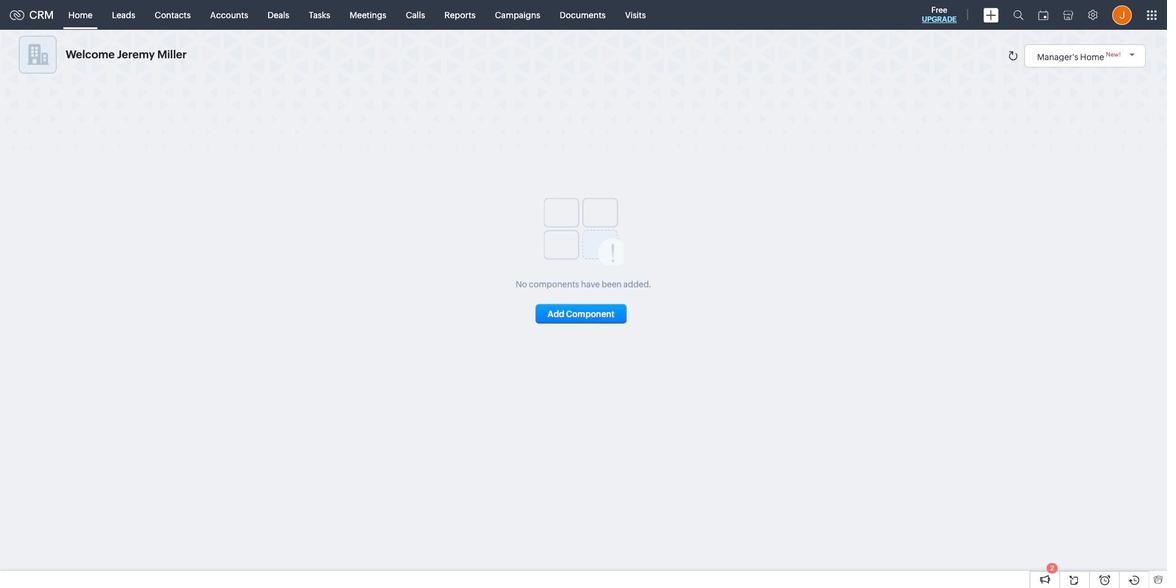 Task type: vqa. For each thing, say whether or not it's contained in the screenshot.
Company Details the "Company"
no



Task type: locate. For each thing, give the bounding box(es) containing it.
logo image
[[10, 10, 24, 20]]

profile element
[[1105, 0, 1140, 29]]

create menu element
[[977, 0, 1006, 29]]

search element
[[1006, 0, 1031, 30]]

profile image
[[1113, 5, 1132, 25]]

calendar image
[[1039, 10, 1049, 20]]

search image
[[1014, 10, 1024, 20]]

create menu image
[[984, 8, 999, 22]]



